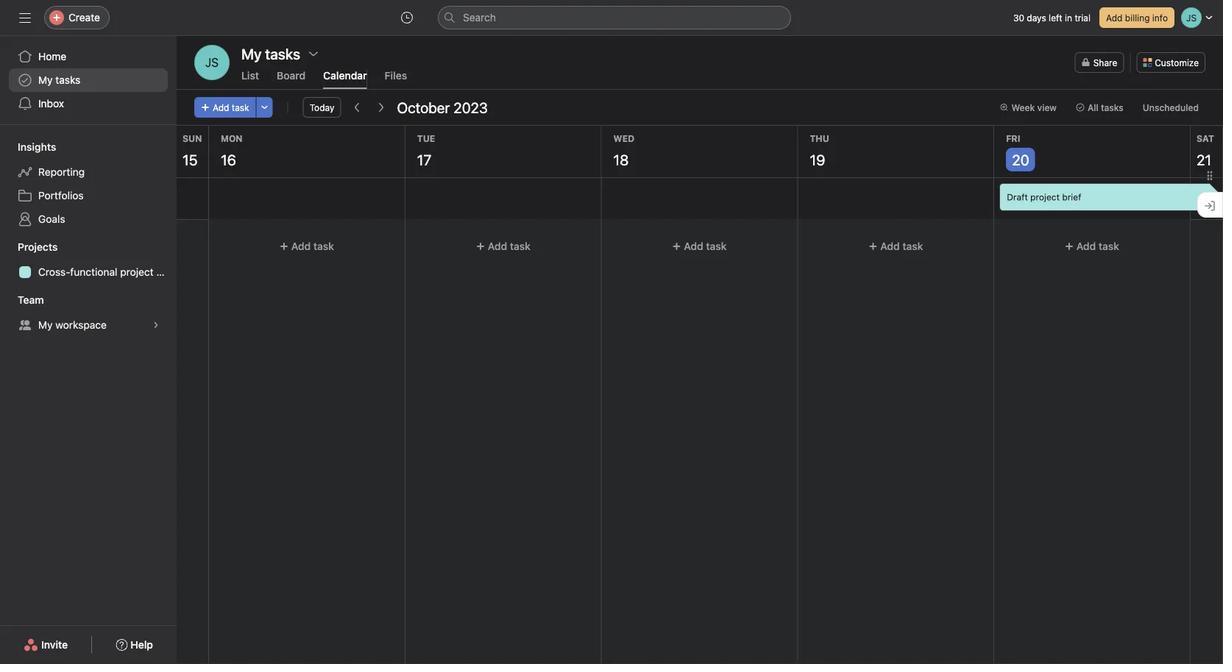 Task type: vqa. For each thing, say whether or not it's contained in the screenshot.


Task type: locate. For each thing, give the bounding box(es) containing it.
all
[[1088, 102, 1099, 113]]

tasks right the all at the top
[[1101, 102, 1124, 113]]

js button
[[194, 45, 230, 80]]

customize button
[[1137, 52, 1206, 73]]

0 horizontal spatial tasks
[[55, 74, 81, 86]]

my
[[38, 74, 53, 86], [38, 319, 53, 331]]

draft project brief
[[1007, 192, 1082, 202]]

list
[[242, 70, 259, 82]]

unscheduled
[[1143, 102, 1199, 113]]

projects element
[[0, 234, 177, 287]]

my workspace
[[38, 319, 107, 331]]

1 vertical spatial my
[[38, 319, 53, 331]]

task
[[232, 102, 249, 113], [314, 240, 334, 253], [510, 240, 531, 253], [706, 240, 727, 253], [903, 240, 924, 253], [1099, 240, 1120, 253]]

0 vertical spatial tasks
[[55, 74, 81, 86]]

add inside button
[[1107, 13, 1123, 23]]

previous week image
[[352, 102, 363, 113]]

mon 16
[[221, 133, 243, 168]]

projects button
[[0, 240, 58, 255]]

reporting link
[[9, 161, 168, 184]]

create button
[[44, 6, 110, 29]]

my inside teams element
[[38, 319, 53, 331]]

add
[[1107, 13, 1123, 23], [213, 102, 229, 113], [291, 240, 311, 253], [488, 240, 507, 253], [684, 240, 704, 253], [881, 240, 900, 253], [1077, 240, 1097, 253]]

october
[[397, 99, 450, 116]]

goals
[[38, 213, 65, 225]]

draft
[[1007, 192, 1028, 202]]

add task
[[213, 102, 249, 113], [291, 240, 334, 253], [488, 240, 531, 253], [684, 240, 727, 253], [881, 240, 924, 253], [1077, 240, 1120, 253]]

inbox link
[[9, 92, 168, 116]]

my down team
[[38, 319, 53, 331]]

tue 17
[[417, 133, 435, 168]]

unscheduled button
[[1137, 97, 1206, 118]]

add task button
[[194, 97, 256, 118], [215, 233, 399, 260], [411, 233, 595, 260], [608, 233, 792, 260], [804, 233, 988, 260], [1001, 233, 1185, 260]]

my inside global element
[[38, 74, 53, 86]]

create
[[68, 11, 100, 24]]

show options image
[[308, 48, 320, 60]]

goals link
[[9, 208, 168, 231]]

17
[[417, 151, 432, 168]]

tasks inside global element
[[55, 74, 81, 86]]

20
[[1013, 151, 1030, 168]]

invite
[[41, 639, 68, 652]]

0 vertical spatial project
[[1031, 192, 1060, 202]]

today button
[[303, 97, 341, 118]]

project left plan
[[120, 266, 154, 278]]

calendar
[[323, 70, 367, 82]]

project left brief
[[1031, 192, 1060, 202]]

files
[[385, 70, 407, 82]]

16
[[221, 151, 236, 168]]

wed 18
[[614, 133, 635, 168]]

plan
[[156, 266, 177, 278]]

js
[[205, 56, 219, 70]]

2 my from the top
[[38, 319, 53, 331]]

inbox
[[38, 98, 64, 110]]

sun
[[183, 133, 202, 144]]

1 vertical spatial project
[[120, 266, 154, 278]]

october 2023
[[397, 99, 488, 116]]

19
[[810, 151, 826, 168]]

global element
[[0, 36, 177, 124]]

my tasks
[[38, 74, 81, 86]]

1 my from the top
[[38, 74, 53, 86]]

insights button
[[0, 140, 56, 155]]

fri
[[1007, 133, 1021, 144]]

projects
[[18, 241, 58, 253]]

tasks inside dropdown button
[[1101, 102, 1124, 113]]

list link
[[242, 70, 259, 89]]

today
[[310, 102, 335, 113]]

1 horizontal spatial tasks
[[1101, 102, 1124, 113]]

0 vertical spatial my
[[38, 74, 53, 86]]

tasks
[[55, 74, 81, 86], [1101, 102, 1124, 113]]

functional
[[70, 266, 117, 278]]

tasks down home
[[55, 74, 81, 86]]

info
[[1153, 13, 1168, 23]]

my up inbox
[[38, 74, 53, 86]]

files link
[[385, 70, 407, 89]]

add billing info
[[1107, 13, 1168, 23]]

project
[[1031, 192, 1060, 202], [120, 266, 154, 278]]

teams element
[[0, 287, 177, 340]]

team button
[[0, 293, 44, 308]]

home link
[[9, 45, 168, 68]]

1 vertical spatial tasks
[[1101, 102, 1124, 113]]

my tasks
[[242, 45, 300, 62]]

days
[[1027, 13, 1047, 23]]

history image
[[401, 12, 413, 24]]



Task type: describe. For each thing, give the bounding box(es) containing it.
mon
[[221, 133, 243, 144]]

home
[[38, 50, 66, 63]]

portfolios link
[[9, 184, 168, 208]]

2023
[[454, 99, 488, 116]]

portfolios
[[38, 190, 84, 202]]

tasks for my tasks
[[55, 74, 81, 86]]

board
[[277, 70, 306, 82]]

in
[[1065, 13, 1073, 23]]

15
[[183, 151, 198, 168]]

add billing info button
[[1100, 7, 1175, 28]]

invite button
[[14, 632, 77, 659]]

help
[[131, 639, 153, 652]]

left
[[1049, 13, 1063, 23]]

brief
[[1063, 192, 1082, 202]]

all tasks
[[1088, 102, 1124, 113]]

18
[[614, 151, 629, 168]]

search
[[463, 11, 496, 24]]

view
[[1038, 102, 1057, 113]]

next week image
[[375, 102, 387, 113]]

team
[[18, 294, 44, 306]]

week view button
[[994, 97, 1064, 118]]

customize
[[1155, 57, 1199, 68]]

1 horizontal spatial project
[[1031, 192, 1060, 202]]

my for my workspace
[[38, 319, 53, 331]]

cross-functional project plan
[[38, 266, 177, 278]]

hide sidebar image
[[19, 12, 31, 24]]

wed
[[614, 133, 635, 144]]

tasks for all tasks
[[1101, 102, 1124, 113]]

21
[[1197, 151, 1212, 168]]

workspace
[[55, 319, 107, 331]]

30
[[1014, 13, 1025, 23]]

0 horizontal spatial project
[[120, 266, 154, 278]]

thu
[[810, 133, 830, 144]]

cross-
[[38, 266, 70, 278]]

week
[[1012, 102, 1035, 113]]

my tasks link
[[9, 68, 168, 92]]

fri 20
[[1007, 133, 1030, 168]]

all tasks button
[[1070, 97, 1131, 118]]

sat
[[1197, 133, 1215, 144]]

thu 19
[[810, 133, 830, 168]]

billing
[[1126, 13, 1150, 23]]

my workspace link
[[9, 314, 168, 337]]

sat 21
[[1197, 133, 1215, 168]]

30 days left in trial
[[1014, 13, 1091, 23]]

more actions image
[[260, 103, 269, 112]]

insights
[[18, 141, 56, 153]]

board link
[[277, 70, 306, 89]]

share
[[1094, 57, 1118, 68]]

cross-functional project plan link
[[9, 261, 177, 284]]

see details, my workspace image
[[152, 321, 161, 330]]

my for my tasks
[[38, 74, 53, 86]]

help button
[[106, 632, 163, 659]]

calendar link
[[323, 70, 367, 89]]

search list box
[[438, 6, 792, 29]]

trial
[[1075, 13, 1091, 23]]

insights element
[[0, 134, 177, 234]]

share button
[[1075, 52, 1125, 73]]

search button
[[438, 6, 792, 29]]

sun 15
[[183, 133, 202, 168]]

week view
[[1012, 102, 1057, 113]]

tue
[[417, 133, 435, 144]]

reporting
[[38, 166, 85, 178]]



